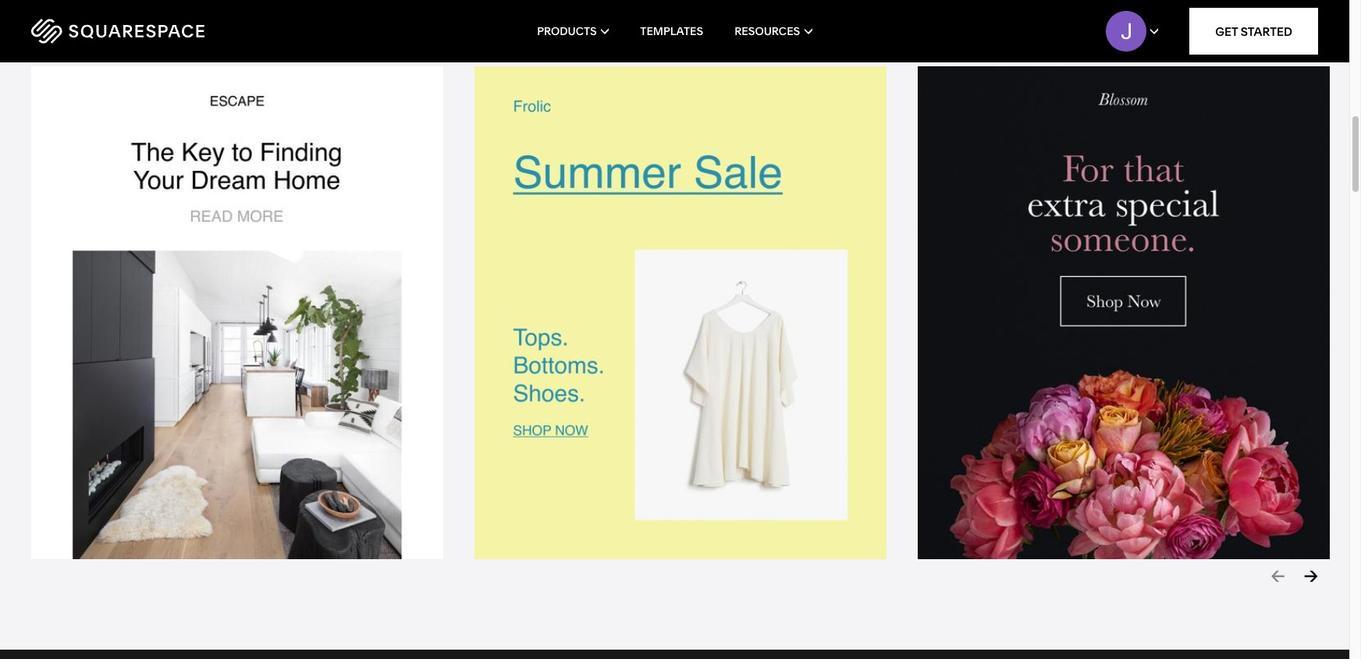Task type: vqa. For each thing, say whether or not it's contained in the screenshot.
CROSBY image
no



Task type: locate. For each thing, give the bounding box(es) containing it.
templates link
[[640, 0, 704, 62]]

→
[[1305, 566, 1319, 587]]

templates
[[640, 24, 704, 38]]

resources
[[735, 24, 800, 38]]

squarespace logo link
[[31, 19, 289, 44]]

products
[[537, 24, 597, 38]]

→ button
[[1305, 566, 1319, 588]]



Task type: describe. For each thing, give the bounding box(es) containing it.
get started
[[1216, 24, 1293, 39]]

get started link
[[1190, 8, 1319, 55]]

example summer clothing sale email layout image
[[31, 66, 444, 560]]

get
[[1216, 24, 1239, 39]]

example rsvp email layout image
[[918, 66, 1331, 560]]

resources button
[[735, 0, 813, 62]]

products button
[[537, 0, 609, 62]]

started
[[1241, 24, 1293, 39]]

squarespace logo image
[[31, 19, 205, 44]]

example fresh flowers shop email layout image
[[475, 66, 887, 560]]



